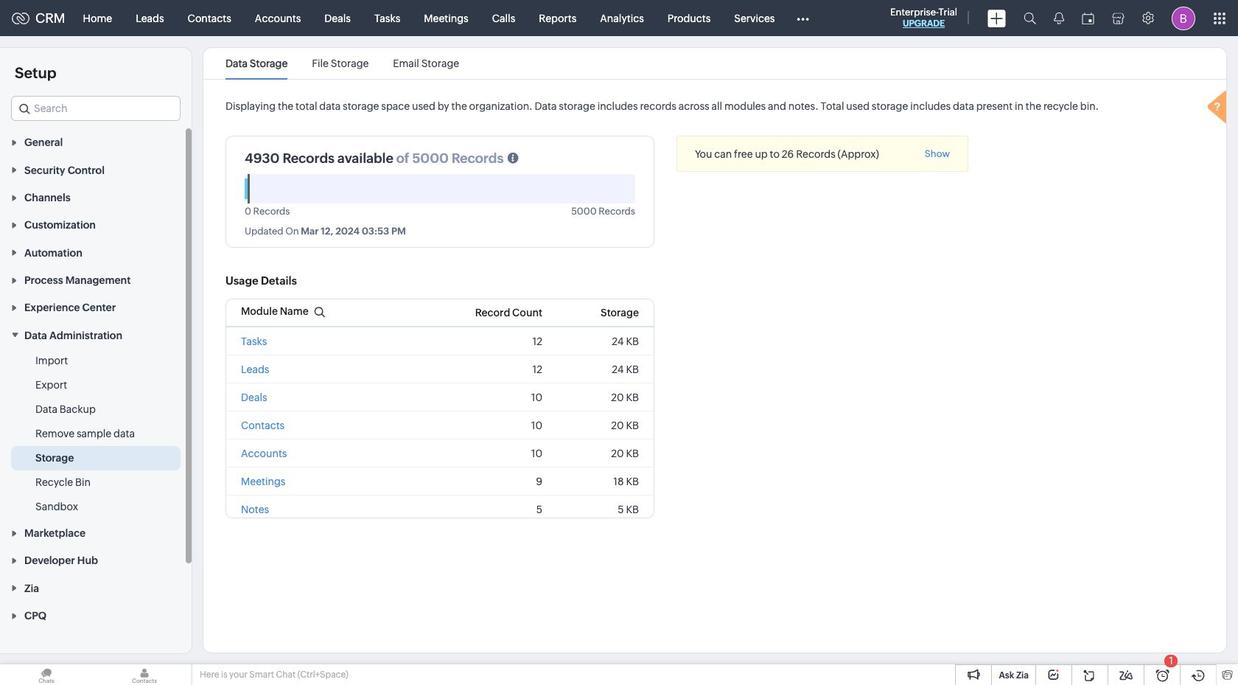 Task type: locate. For each thing, give the bounding box(es) containing it.
Other Modules field
[[787, 6, 819, 30]]

chats image
[[0, 664, 93, 685]]

create menu element
[[979, 0, 1015, 36]]

region
[[0, 349, 192, 519]]

profile image
[[1172, 6, 1196, 30]]

None field
[[11, 96, 181, 121]]

loading image
[[1205, 88, 1234, 129]]



Task type: describe. For each thing, give the bounding box(es) containing it.
search element
[[1015, 0, 1046, 36]]

Search text field
[[12, 97, 180, 120]]

logo image
[[12, 12, 29, 24]]

signals element
[[1046, 0, 1074, 36]]

calendar image
[[1082, 12, 1095, 24]]

create menu image
[[988, 9, 1007, 27]]

search image
[[1024, 12, 1037, 24]]

signals image
[[1054, 12, 1065, 24]]

contacts image
[[98, 664, 191, 685]]

profile element
[[1164, 0, 1205, 36]]



Task type: vqa. For each thing, say whether or not it's contained in the screenshot.
Create Menu element
yes



